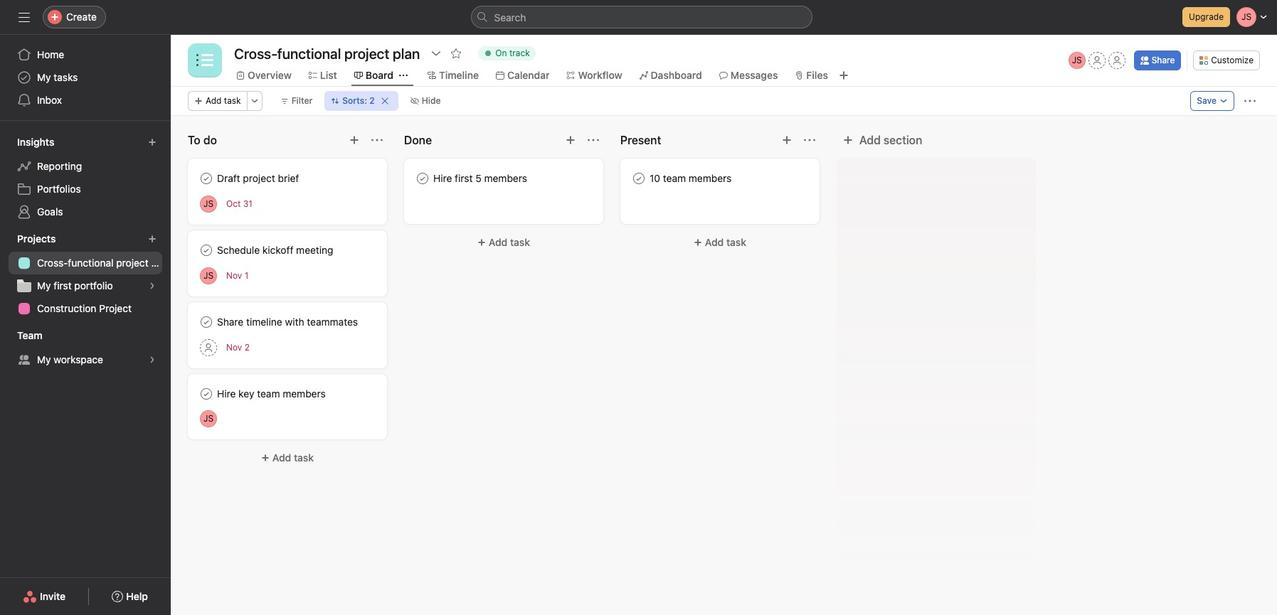 Task type: locate. For each thing, give the bounding box(es) containing it.
kickoff
[[263, 244, 293, 256]]

first up construction
[[54, 280, 72, 292]]

2 my from the top
[[37, 280, 51, 292]]

mark complete image left schedule
[[198, 242, 215, 259]]

customize
[[1211, 55, 1254, 65]]

my first portfolio
[[37, 280, 113, 292]]

add task
[[206, 95, 241, 106], [489, 236, 530, 248], [705, 236, 747, 248], [272, 452, 314, 464]]

mark complete image down done
[[414, 170, 431, 187]]

to do
[[188, 134, 217, 147]]

board link
[[354, 68, 394, 83]]

add left section
[[860, 134, 881, 147]]

hire
[[433, 172, 452, 184], [217, 388, 236, 400]]

add task image down workflow link
[[565, 135, 576, 146]]

add task image
[[349, 135, 360, 146], [565, 135, 576, 146], [781, 135, 793, 146]]

None text field
[[231, 41, 424, 66]]

1 add task image from the left
[[349, 135, 360, 146]]

1 my from the top
[[37, 71, 51, 83]]

share button
[[1134, 51, 1182, 70]]

1 horizontal spatial mark complete checkbox
[[631, 170, 648, 187]]

mark complete checkbox for done
[[414, 170, 431, 187]]

files
[[807, 69, 828, 81]]

1 vertical spatial nov
[[226, 342, 242, 353]]

add task image down sorts:
[[349, 135, 360, 146]]

2 down the timeline
[[245, 342, 250, 353]]

2 add task image from the left
[[565, 135, 576, 146]]

mark complete image for hire
[[198, 386, 215, 403]]

hire left key
[[217, 388, 236, 400]]

add down hire key team members
[[272, 452, 291, 464]]

mark complete checkbox down done
[[414, 170, 431, 187]]

dashboard
[[651, 69, 702, 81]]

mark complete image left 10
[[631, 170, 648, 187]]

Mark complete checkbox
[[414, 170, 431, 187], [631, 170, 648, 187]]

2 mark complete image from the top
[[198, 386, 215, 403]]

see details, my first portfolio image
[[148, 282, 157, 290]]

construction project
[[37, 302, 132, 315]]

2 mark complete checkbox from the top
[[198, 242, 215, 259]]

2 horizontal spatial add task image
[[781, 135, 793, 146]]

first for my
[[54, 280, 72, 292]]

project up 31
[[243, 172, 275, 184]]

0 horizontal spatial project
[[116, 257, 149, 269]]

1 mark complete checkbox from the left
[[414, 170, 431, 187]]

cross-functional project plan link
[[9, 252, 171, 275]]

0 vertical spatial 2
[[370, 95, 375, 106]]

hire left 5
[[433, 172, 452, 184]]

invite
[[40, 591, 66, 603]]

sorts: 2
[[343, 95, 375, 106]]

0 vertical spatial my
[[37, 71, 51, 83]]

mark complete checkbox left the timeline
[[198, 314, 215, 331]]

add task button down hire first 5 members in the top of the page
[[404, 230, 604, 255]]

projects button
[[14, 229, 69, 249]]

1 mark complete image from the top
[[198, 314, 215, 331]]

projects
[[17, 233, 56, 245]]

reporting link
[[9, 155, 162, 178]]

cross-functional project plan
[[37, 257, 171, 269]]

mark complete checkbox for draft project brief
[[198, 170, 215, 187]]

nov
[[226, 270, 242, 281], [226, 342, 242, 353]]

mark complete image
[[198, 170, 215, 187], [414, 170, 431, 187], [631, 170, 648, 187], [198, 242, 215, 259]]

0 vertical spatial mark complete image
[[198, 314, 215, 331]]

share inside button
[[1152, 55, 1175, 65]]

sorts:
[[343, 95, 367, 106]]

add down 10 team members
[[705, 236, 724, 248]]

0 horizontal spatial more section actions image
[[372, 135, 383, 146]]

my left tasks
[[37, 71, 51, 83]]

add to starred image
[[451, 48, 462, 59]]

1 horizontal spatial more section actions image
[[588, 135, 599, 146]]

0 horizontal spatial mark complete checkbox
[[414, 170, 431, 187]]

save button
[[1191, 91, 1235, 111]]

add down hire first 5 members in the top of the page
[[489, 236, 508, 248]]

mark complete checkbox left 10
[[631, 170, 648, 187]]

projects element
[[0, 226, 171, 323]]

hide button
[[404, 91, 447, 111]]

mark complete checkbox for present
[[631, 170, 648, 187]]

team
[[663, 172, 686, 184], [257, 388, 280, 400]]

share up nov 2
[[217, 316, 244, 328]]

0 vertical spatial hire
[[433, 172, 452, 184]]

add task image left more section actions icon
[[781, 135, 793, 146]]

share
[[1152, 55, 1175, 65], [217, 316, 244, 328]]

timeline link
[[428, 68, 479, 83]]

add task for add task button to the left of more actions image
[[206, 95, 241, 106]]

add for add section button
[[860, 134, 881, 147]]

1 horizontal spatial share
[[1152, 55, 1175, 65]]

team button
[[14, 326, 55, 346]]

0 vertical spatial nov
[[226, 270, 242, 281]]

meeting
[[296, 244, 333, 256]]

show options image
[[431, 48, 442, 59]]

board
[[366, 69, 394, 81]]

goals link
[[9, 201, 162, 223]]

my for my tasks
[[37, 71, 51, 83]]

on
[[496, 48, 507, 58]]

my for my first portfolio
[[37, 280, 51, 292]]

project left plan
[[116, 257, 149, 269]]

brief
[[278, 172, 299, 184]]

overview
[[248, 69, 292, 81]]

1 horizontal spatial hire
[[433, 172, 452, 184]]

team right 10
[[663, 172, 686, 184]]

messages link
[[719, 68, 778, 83]]

schedule
[[217, 244, 260, 256]]

my inside teams element
[[37, 354, 51, 366]]

hire first 5 members
[[433, 172, 527, 184]]

team right key
[[257, 388, 280, 400]]

0 horizontal spatial add task image
[[349, 135, 360, 146]]

mark complete checkbox left schedule
[[198, 242, 215, 259]]

3 mark complete checkbox from the top
[[198, 314, 215, 331]]

my down cross-
[[37, 280, 51, 292]]

my inside projects element
[[37, 280, 51, 292]]

add left more actions image
[[206, 95, 222, 106]]

construction project link
[[9, 297, 162, 320]]

2 left clear image on the left top
[[370, 95, 375, 106]]

inbox link
[[9, 89, 162, 112]]

mark complete image left draft
[[198, 170, 215, 187]]

add task button
[[188, 91, 247, 111], [404, 230, 604, 255], [621, 230, 820, 255], [188, 446, 387, 471]]

overview link
[[236, 68, 292, 83]]

members right 5
[[484, 172, 527, 184]]

project
[[99, 302, 132, 315]]

1 vertical spatial my
[[37, 280, 51, 292]]

0 vertical spatial team
[[663, 172, 686, 184]]

nov for schedule
[[226, 270, 242, 281]]

1 vertical spatial mark complete image
[[198, 386, 215, 403]]

1 more section actions image from the left
[[372, 135, 383, 146]]

task
[[224, 95, 241, 106], [510, 236, 530, 248], [727, 236, 747, 248], [294, 452, 314, 464]]

add section button
[[837, 127, 928, 153]]

my
[[37, 71, 51, 83], [37, 280, 51, 292], [37, 354, 51, 366]]

nov left 1
[[226, 270, 242, 281]]

0 horizontal spatial hire
[[217, 388, 236, 400]]

members right key
[[283, 388, 326, 400]]

mark complete image
[[198, 314, 215, 331], [198, 386, 215, 403]]

2 inside sorts: 2 dropdown button
[[370, 95, 375, 106]]

1 vertical spatial hire
[[217, 388, 236, 400]]

members right 10
[[689, 172, 732, 184]]

add task for add task button underneath hire key team members
[[272, 452, 314, 464]]

1 horizontal spatial 2
[[370, 95, 375, 106]]

0 horizontal spatial first
[[54, 280, 72, 292]]

js
[[1072, 55, 1082, 65], [203, 198, 214, 209], [203, 270, 214, 281], [203, 413, 214, 424]]

help
[[126, 591, 148, 603]]

4 mark complete checkbox from the top
[[198, 386, 215, 403]]

mark complete checkbox left draft
[[198, 170, 215, 187]]

1 vertical spatial 2
[[245, 342, 250, 353]]

schedule kickoff meeting
[[217, 244, 333, 256]]

mark complete checkbox for hire key team members
[[198, 386, 215, 403]]

1 mark complete checkbox from the top
[[198, 170, 215, 187]]

share left customize dropdown button on the top
[[1152, 55, 1175, 65]]

my down the team dropdown button on the bottom of the page
[[37, 354, 51, 366]]

0 vertical spatial first
[[455, 172, 473, 184]]

1 horizontal spatial add task image
[[565, 135, 576, 146]]

mark complete image for share
[[198, 314, 215, 331]]

my inside global element
[[37, 71, 51, 83]]

0 horizontal spatial 2
[[245, 342, 250, 353]]

Mark complete checkbox
[[198, 170, 215, 187], [198, 242, 215, 259], [198, 314, 215, 331], [198, 386, 215, 403]]

1 vertical spatial first
[[54, 280, 72, 292]]

0 vertical spatial project
[[243, 172, 275, 184]]

1 vertical spatial share
[[217, 316, 244, 328]]

3 add task image from the left
[[781, 135, 793, 146]]

members
[[484, 172, 527, 184], [689, 172, 732, 184], [283, 388, 326, 400]]

first inside my first portfolio link
[[54, 280, 72, 292]]

1 horizontal spatial first
[[455, 172, 473, 184]]

3 my from the top
[[37, 354, 51, 366]]

0 vertical spatial share
[[1152, 55, 1175, 65]]

functional
[[68, 257, 114, 269]]

1 vertical spatial team
[[257, 388, 280, 400]]

mark complete checkbox left key
[[198, 386, 215, 403]]

more section actions image
[[372, 135, 383, 146], [588, 135, 599, 146]]

0 horizontal spatial share
[[217, 316, 244, 328]]

js button
[[1069, 52, 1086, 69], [200, 195, 217, 212], [200, 267, 217, 284], [200, 411, 217, 428]]

insights element
[[0, 130, 171, 226]]

2 vertical spatial my
[[37, 354, 51, 366]]

first
[[455, 172, 473, 184], [54, 280, 72, 292]]

mark complete image left key
[[198, 386, 215, 403]]

1 horizontal spatial members
[[484, 172, 527, 184]]

more section actions image down clear image on the left top
[[372, 135, 383, 146]]

2
[[370, 95, 375, 106], [245, 342, 250, 353]]

2 mark complete checkbox from the left
[[631, 170, 648, 187]]

2 more section actions image from the left
[[588, 135, 599, 146]]

teammates
[[307, 316, 358, 328]]

done
[[404, 134, 432, 147]]

section
[[884, 134, 923, 147]]

31
[[243, 199, 253, 209]]

more section actions image left present
[[588, 135, 599, 146]]

present
[[621, 134, 661, 147]]

global element
[[0, 35, 171, 120]]

home
[[37, 48, 64, 60]]

2 nov from the top
[[226, 342, 242, 353]]

1 nov from the top
[[226, 270, 242, 281]]

nov up key
[[226, 342, 242, 353]]

first left 5
[[455, 172, 473, 184]]

upgrade
[[1189, 11, 1224, 22]]

mark complete image left the timeline
[[198, 314, 215, 331]]

add task for add task button under hire first 5 members in the top of the page
[[489, 236, 530, 248]]

list link
[[309, 68, 337, 83]]

5
[[476, 172, 482, 184]]

0 horizontal spatial members
[[283, 388, 326, 400]]



Task type: vqa. For each thing, say whether or not it's contained in the screenshot.
Dashboard link
yes



Task type: describe. For each thing, give the bounding box(es) containing it.
hire for hire key team members
[[217, 388, 236, 400]]

help button
[[103, 584, 157, 610]]

calendar
[[507, 69, 550, 81]]

invite button
[[14, 584, 75, 610]]

add task image for to do
[[349, 135, 360, 146]]

sorts: 2 button
[[325, 91, 398, 111]]

10 team members
[[650, 172, 732, 184]]

members for hire first 5 members
[[484, 172, 527, 184]]

oct 31 button
[[226, 199, 253, 209]]

workflow
[[578, 69, 622, 81]]

insights
[[17, 136, 54, 148]]

portfolio
[[74, 280, 113, 292]]

on track button
[[472, 43, 542, 63]]

add task image for present
[[781, 135, 793, 146]]

1 horizontal spatial project
[[243, 172, 275, 184]]

see details, my workspace image
[[148, 356, 157, 364]]

list image
[[196, 52, 214, 69]]

tab actions image
[[399, 71, 408, 80]]

my workspace link
[[9, 349, 162, 372]]

hire for hire first 5 members
[[433, 172, 452, 184]]

add for add task button under hire first 5 members in the top of the page
[[489, 236, 508, 248]]

my workspace
[[37, 354, 103, 366]]

1 horizontal spatial team
[[663, 172, 686, 184]]

construction
[[37, 302, 96, 315]]

files link
[[795, 68, 828, 83]]

more section actions image for to do
[[372, 135, 383, 146]]

add task button left more actions image
[[188, 91, 247, 111]]

Search tasks, projects, and more text field
[[471, 6, 812, 28]]

2 for sorts: 2
[[370, 95, 375, 106]]

share timeline with teammates
[[217, 316, 358, 328]]

portfolios
[[37, 183, 81, 195]]

members for hire key team members
[[283, 388, 326, 400]]

workflow link
[[567, 68, 622, 83]]

inbox
[[37, 94, 62, 106]]

messages
[[731, 69, 778, 81]]

hide sidebar image
[[19, 11, 30, 23]]

more actions image
[[250, 97, 259, 105]]

list
[[320, 69, 337, 81]]

nov 1
[[226, 270, 249, 281]]

mark complete image for schedule
[[198, 242, 215, 259]]

teams element
[[0, 323, 171, 374]]

plan
[[151, 257, 171, 269]]

hire key team members
[[217, 388, 326, 400]]

create button
[[43, 6, 106, 28]]

new project or portfolio image
[[148, 235, 157, 243]]

goals
[[37, 206, 63, 218]]

timeline
[[439, 69, 479, 81]]

portfolios link
[[9, 178, 162, 201]]

2 for nov 2
[[245, 342, 250, 353]]

share for share
[[1152, 55, 1175, 65]]

add for add task button underneath 10 team members
[[705, 236, 724, 248]]

oct
[[226, 199, 241, 209]]

workspace
[[54, 354, 103, 366]]

add task image for done
[[565, 135, 576, 146]]

timeline
[[246, 316, 282, 328]]

1
[[245, 270, 249, 281]]

my for my workspace
[[37, 354, 51, 366]]

mark complete image for 10
[[631, 170, 648, 187]]

more section actions image for done
[[588, 135, 599, 146]]

save
[[1197, 95, 1217, 106]]

2 horizontal spatial members
[[689, 172, 732, 184]]

on track
[[496, 48, 530, 58]]

add task button down 10 team members
[[621, 230, 820, 255]]

add for add task button to the left of more actions image
[[206, 95, 222, 106]]

draft project brief
[[217, 172, 299, 184]]

dashboard link
[[640, 68, 702, 83]]

cross-
[[37, 257, 68, 269]]

tasks
[[54, 71, 78, 83]]

add section
[[860, 134, 923, 147]]

mark complete checkbox for schedule kickoff meeting
[[198, 242, 215, 259]]

add task button down hire key team members
[[188, 446, 387, 471]]

more actions image
[[1245, 95, 1256, 107]]

share for share timeline with teammates
[[217, 316, 244, 328]]

10
[[650, 172, 660, 184]]

first for hire
[[455, 172, 473, 184]]

add tab image
[[838, 70, 850, 81]]

customize button
[[1194, 51, 1260, 70]]

home link
[[9, 43, 162, 66]]

nov 1 button
[[226, 270, 249, 281]]

mark complete image for draft
[[198, 170, 215, 187]]

filter
[[292, 95, 313, 106]]

hide
[[422, 95, 441, 106]]

reporting
[[37, 160, 82, 172]]

0 horizontal spatial team
[[257, 388, 280, 400]]

nov 2
[[226, 342, 250, 353]]

my first portfolio link
[[9, 275, 162, 297]]

calendar link
[[496, 68, 550, 83]]

draft
[[217, 172, 240, 184]]

add for add task button underneath hire key team members
[[272, 452, 291, 464]]

add task for add task button underneath 10 team members
[[705, 236, 747, 248]]

upgrade button
[[1183, 7, 1231, 27]]

new insights image
[[148, 138, 157, 147]]

nov 2 button
[[226, 342, 250, 353]]

mark complete image for hire
[[414, 170, 431, 187]]

with
[[285, 316, 304, 328]]

create
[[66, 11, 97, 23]]

more section actions image
[[804, 135, 816, 146]]

mark complete checkbox for share timeline with teammates
[[198, 314, 215, 331]]

clear image
[[381, 97, 389, 105]]

track
[[510, 48, 530, 58]]

oct 31
[[226, 199, 253, 209]]

1 vertical spatial project
[[116, 257, 149, 269]]

nov for share
[[226, 342, 242, 353]]

my tasks link
[[9, 66, 162, 89]]

my tasks
[[37, 71, 78, 83]]



